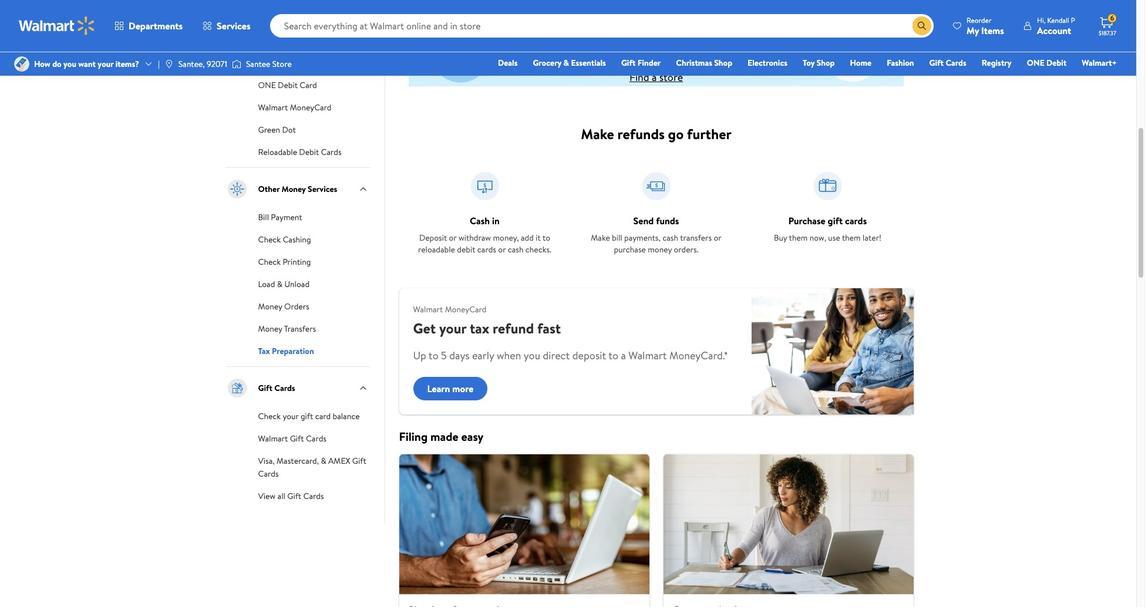 Task type: describe. For each thing, give the bounding box(es) containing it.
christmas shop link
[[671, 56, 738, 69]]

tax
[[258, 346, 270, 357]]

visa, mastercard, & amex gift cards
[[258, 455, 367, 480]]

check for check cashing
[[258, 234, 281, 246]]

check for check printing
[[258, 256, 281, 268]]

grocery
[[533, 57, 562, 69]]

balance
[[333, 411, 360, 422]]

money orders
[[258, 301, 310, 313]]

tax preparation
[[258, 346, 314, 357]]

6 $187.37
[[1099, 13, 1117, 37]]

toy
[[803, 57, 815, 69]]

card
[[300, 79, 317, 91]]

up
[[413, 348, 427, 363]]

send
[[634, 214, 654, 227]]

find a store link
[[630, 70, 683, 84]]

 image for santee, 92071
[[164, 59, 174, 69]]

moneycard.*
[[670, 348, 729, 363]]

bill payment link
[[258, 210, 302, 223]]

cards up check your gift card balance link
[[275, 383, 295, 394]]

items?
[[116, 58, 139, 70]]

gift right fashion
[[930, 57, 944, 69]]

make refunds go further. cash in. deposit or withdraw money, add it to reloadable debit cards or cash checks. image
[[471, 172, 499, 200]]

filing
[[399, 429, 428, 445]]

easy
[[462, 429, 484, 445]]

tax preparation link
[[258, 344, 314, 357]]

credit & debit image
[[225, 23, 249, 46]]

walmart moneycard get your tax refund fast
[[413, 304, 561, 338]]

fashion link
[[882, 56, 920, 69]]

santee
[[246, 58, 271, 70]]

up to 5 days early when you direct deposit to a walmart moneycard.*
[[413, 348, 729, 363]]

departments
[[129, 19, 183, 32]]

& inside manage finances while you shop pay bills & more from 6am–11pm.
[[621, 46, 628, 60]]

& for unload
[[277, 279, 283, 290]]

one debit card
[[258, 79, 317, 91]]

walmart+ link
[[1077, 56, 1123, 69]]

payment
[[271, 212, 302, 223]]

services button
[[193, 12, 261, 40]]

unload
[[285, 279, 310, 290]]

walmart gift cards
[[258, 433, 327, 445]]

make refunds go further
[[581, 124, 732, 144]]

other money services image
[[225, 177, 249, 201]]

Search search field
[[270, 14, 934, 38]]

moneycard for walmart moneycard get your tax refund fast
[[445, 304, 487, 316]]

capital
[[258, 57, 283, 69]]

gift cards image
[[225, 377, 249, 400]]

grocery & essentials link
[[528, 56, 612, 69]]

0 vertical spatial money
[[282, 183, 306, 195]]

how
[[34, 58, 50, 70]]

debit for reloadable debit cards
[[299, 146, 319, 158]]

0 horizontal spatial or
[[449, 232, 457, 244]]

visa,
[[258, 455, 275, 467]]

when
[[497, 348, 522, 363]]

my
[[967, 24, 980, 37]]

mastercard,
[[277, 455, 319, 467]]

santee,
[[179, 58, 205, 70]]

you inside manage finances while you shop pay bills & more from 6am–11pm.
[[715, 20, 745, 46]]

money for orders
[[258, 301, 282, 313]]

0 vertical spatial make
[[581, 124, 615, 144]]

preparation
[[272, 346, 314, 357]]

manage your money while you shop. supercenters six am-eleven pm, markets eight am-eight pm. find a store. image
[[409, 17, 905, 86]]

walmart+
[[1083, 57, 1118, 69]]

shop for christmas shop
[[715, 57, 733, 69]]

one for one debit card
[[258, 79, 276, 91]]

1 them from the left
[[790, 232, 808, 244]]

from
[[657, 46, 680, 60]]

go
[[668, 124, 684, 144]]

one for one debit
[[1028, 57, 1045, 69]]

cash inside "cash in deposit or withdraw money, add it to reloadable debit cards or cash checks."
[[508, 244, 524, 256]]

payments,
[[625, 232, 661, 244]]

check cashing
[[258, 234, 311, 246]]

walmart for walmart gift cards
[[258, 433, 288, 445]]

find a store
[[630, 70, 683, 84]]

cards inside reloadable debit cards link
[[321, 146, 342, 158]]

check printing link
[[258, 255, 311, 268]]

credit & debit
[[258, 29, 311, 41]]

tax
[[470, 318, 490, 338]]

dot
[[282, 124, 296, 136]]

bills
[[601, 46, 619, 60]]

fashion
[[887, 57, 915, 69]]

cards inside the walmart gift cards 'link'
[[306, 433, 327, 445]]

manage
[[525, 20, 590, 46]]

departments button
[[105, 12, 193, 40]]

money transfers
[[258, 323, 316, 335]]

0 horizontal spatial you
[[63, 58, 76, 70]]

gift up the find
[[622, 57, 636, 69]]

 image for santee store
[[232, 58, 241, 70]]

cards inside view all gift cards link
[[304, 491, 324, 502]]

send funds. make bill payments, cash transfers or purchase money orders. image
[[643, 172, 671, 200]]

debit up one
[[291, 29, 311, 41]]

how do you want your items?
[[34, 58, 139, 70]]

credit
[[258, 29, 281, 41]]

amex
[[329, 455, 351, 467]]

0 horizontal spatial gift cards
[[258, 383, 295, 394]]

transfers
[[284, 323, 316, 335]]

other
[[258, 183, 280, 195]]

1 vertical spatial gift
[[301, 411, 313, 422]]

transfers
[[681, 232, 712, 244]]

registry
[[982, 57, 1012, 69]]

refund
[[493, 318, 534, 338]]

check your gift card balance link
[[258, 410, 360, 422]]

green
[[258, 124, 280, 136]]

store
[[660, 70, 683, 84]]

2 them from the left
[[843, 232, 861, 244]]

one debit
[[1028, 57, 1067, 69]]

1 horizontal spatial services
[[308, 183, 338, 195]]

load
[[258, 279, 275, 290]]

hi, kendall p account
[[1038, 15, 1076, 37]]

load & unload link
[[258, 277, 310, 290]]

moneycard for walmart moneycard
[[290, 102, 332, 113]]

shop
[[749, 20, 788, 46]]

walmart left moneycard.*
[[629, 348, 667, 363]]

0 horizontal spatial your
[[98, 58, 114, 70]]

use
[[829, 232, 841, 244]]

92071
[[207, 58, 227, 70]]

purchase gift cards buy them now, use them later!
[[774, 214, 882, 244]]

early
[[472, 348, 495, 363]]

1 horizontal spatial or
[[499, 244, 506, 256]]

1 vertical spatial a
[[621, 348, 626, 363]]

walmart moneycard link
[[258, 100, 332, 113]]

cards inside purchase gift cards buy them now, use them later!
[[846, 214, 867, 227]]

it
[[536, 232, 541, 244]]



Task type: vqa. For each thing, say whether or not it's contained in the screenshot.
28204
no



Task type: locate. For each thing, give the bounding box(es) containing it.
gift up mastercard,
[[290, 433, 304, 445]]

filing made easy
[[399, 429, 484, 445]]

to right deposit
[[609, 348, 619, 363]]

cash inside send funds make bill payments, cash transfers or purchase money orders.
[[663, 232, 679, 244]]

walmart up the visa,
[[258, 433, 288, 445]]

gift cards right fashion
[[930, 57, 967, 69]]

store
[[273, 58, 292, 70]]

1 horizontal spatial  image
[[232, 58, 241, 70]]

services inside dropdown button
[[217, 19, 251, 32]]

green dot link
[[258, 123, 296, 136]]

toy shop link
[[798, 56, 841, 69]]

debit right reloadable on the left top of the page
[[299, 146, 319, 158]]

rewards®
[[335, 57, 367, 69]]

0 horizontal spatial moneycard
[[290, 102, 332, 113]]

walmart inside capital one walmart rewards® link
[[303, 57, 333, 69]]

0 vertical spatial cards
[[846, 214, 867, 227]]

cards left registry "link"
[[946, 57, 967, 69]]

gift right the gift cards icon at bottom
[[258, 383, 273, 394]]

1 vertical spatial more
[[453, 383, 474, 395]]

or inside send funds make bill payments, cash transfers or purchase money orders.
[[714, 232, 722, 244]]

1 check from the top
[[258, 234, 281, 246]]

find
[[630, 70, 650, 84]]

orders
[[284, 301, 310, 313]]

refunds
[[618, 124, 665, 144]]

6am–11pm.
[[682, 46, 731, 60]]

 image right 92071
[[232, 58, 241, 70]]

debit for one debit
[[1047, 57, 1067, 69]]

 image
[[14, 56, 29, 72]]

0 vertical spatial one
[[1028, 57, 1045, 69]]

debit inside reloadable debit cards link
[[299, 146, 319, 158]]

gift inside visa, mastercard, & amex gift cards
[[352, 455, 367, 467]]

money up the tax
[[258, 323, 282, 335]]

electronics link
[[743, 56, 793, 69]]

gift cards down tax preparation on the bottom left of the page
[[258, 383, 295, 394]]

1 vertical spatial moneycard
[[445, 304, 487, 316]]

make left refunds
[[581, 124, 615, 144]]

one down account
[[1028, 57, 1045, 69]]

0 vertical spatial gift
[[828, 214, 843, 227]]

one
[[1028, 57, 1045, 69], [258, 79, 276, 91]]

moneycard down card
[[290, 102, 332, 113]]

cards down the visa,
[[258, 468, 279, 480]]

home
[[851, 57, 872, 69]]

check for check your gift card balance
[[258, 411, 281, 422]]

cards up other money services
[[321, 146, 342, 158]]

you left the "shop"
[[715, 20, 745, 46]]

walmart inside walmart moneycard get your tax refund fast
[[413, 304, 443, 316]]

2 vertical spatial money
[[258, 323, 282, 335]]

gift up the use
[[828, 214, 843, 227]]

them right buy
[[790, 232, 808, 244]]

1 vertical spatial money
[[258, 301, 282, 313]]

finances
[[595, 20, 663, 46]]

bill
[[612, 232, 623, 244]]

more
[[631, 46, 655, 60], [453, 383, 474, 395]]

1 horizontal spatial one
[[1028, 57, 1045, 69]]

cards inside "cash in deposit or withdraw money, add it to reloadable debit cards or cash checks."
[[478, 244, 497, 256]]

0 horizontal spatial gift
[[301, 411, 313, 422]]

Walmart Site-Wide search field
[[270, 14, 934, 38]]

gift right all
[[287, 491, 302, 502]]

1 shop from the left
[[715, 57, 733, 69]]

to
[[543, 232, 551, 244], [429, 348, 439, 363], [609, 348, 619, 363]]

0 vertical spatial your
[[98, 58, 114, 70]]

check up the walmart gift cards 'link' at the left bottom of page
[[258, 411, 281, 422]]

check cashing link
[[258, 233, 311, 246]]

& right credit
[[283, 29, 289, 41]]

deals
[[498, 57, 518, 69]]

2 horizontal spatial your
[[440, 318, 467, 338]]

shop right christmas
[[715, 57, 733, 69]]

learn more button
[[413, 377, 488, 401]]

purchase gift cards. buy them now, use them later! image
[[814, 172, 842, 200]]

debit inside one debit link
[[1047, 57, 1067, 69]]

1 vertical spatial one
[[258, 79, 276, 91]]

send funds make bill payments, cash transfers or purchase money orders.
[[591, 214, 722, 256]]

2 vertical spatial check
[[258, 411, 281, 422]]

gift cards link
[[925, 56, 972, 69]]

printing
[[283, 256, 311, 268]]

moneycard inside walmart moneycard get your tax refund fast
[[445, 304, 487, 316]]

1 horizontal spatial your
[[283, 411, 299, 422]]

& for essentials
[[564, 57, 569, 69]]

purchase
[[789, 214, 826, 227]]

shop right toy
[[817, 57, 835, 69]]

cash
[[663, 232, 679, 244], [508, 244, 524, 256]]

0 vertical spatial check
[[258, 234, 281, 246]]

1 horizontal spatial them
[[843, 232, 861, 244]]

cards right debit
[[478, 244, 497, 256]]

or right transfers
[[714, 232, 722, 244]]

check inside the check printing link
[[258, 256, 281, 268]]

money down load
[[258, 301, 282, 313]]

cards down visa, mastercard, & amex gift cards on the bottom
[[304, 491, 324, 502]]

items
[[982, 24, 1005, 37]]

0 horizontal spatial them
[[790, 232, 808, 244]]

debit left card
[[278, 79, 298, 91]]

make left bill at right top
[[591, 232, 610, 244]]

debit down account
[[1047, 57, 1067, 69]]

1 vertical spatial cards
[[478, 244, 497, 256]]

cards down card
[[306, 433, 327, 445]]

0 horizontal spatial to
[[429, 348, 439, 363]]

you right do
[[63, 58, 76, 70]]

2 vertical spatial your
[[283, 411, 299, 422]]

walmart moneycard
[[258, 102, 332, 113]]

to inside "cash in deposit or withdraw money, add it to reloadable debit cards or cash checks."
[[543, 232, 551, 244]]

gift
[[622, 57, 636, 69], [930, 57, 944, 69], [258, 383, 273, 394], [290, 433, 304, 445], [352, 455, 367, 467], [287, 491, 302, 502]]

santee store
[[246, 58, 292, 70]]

walmart for walmart moneycard
[[258, 102, 288, 113]]

1 horizontal spatial you
[[524, 348, 541, 363]]

all
[[278, 491, 285, 502]]

0 horizontal spatial services
[[217, 19, 251, 32]]

add
[[521, 232, 534, 244]]

 image
[[232, 58, 241, 70], [164, 59, 174, 69]]

in
[[492, 214, 500, 227]]

3 check from the top
[[258, 411, 281, 422]]

check down 'bill'
[[258, 234, 281, 246]]

0 vertical spatial more
[[631, 46, 655, 60]]

gift right amex in the bottom of the page
[[352, 455, 367, 467]]

capital one walmart rewards®
[[258, 57, 367, 69]]

& right bills
[[621, 46, 628, 60]]

2 horizontal spatial you
[[715, 20, 745, 46]]

shop for toy shop
[[817, 57, 835, 69]]

visa, mastercard, & amex gift cards link
[[258, 454, 367, 480]]

moneycard
[[290, 102, 332, 113], [445, 304, 487, 316]]

2 horizontal spatial or
[[714, 232, 722, 244]]

cards inside gift cards link
[[946, 57, 967, 69]]

buy
[[774, 232, 788, 244]]

2 horizontal spatial to
[[609, 348, 619, 363]]

walmart up get
[[413, 304, 443, 316]]

2 vertical spatial you
[[524, 348, 541, 363]]

services
[[217, 19, 251, 32], [308, 183, 338, 195]]

cards
[[846, 214, 867, 227], [478, 244, 497, 256]]

check inside check cashing "link"
[[258, 234, 281, 246]]

one down santee store
[[258, 79, 276, 91]]

gift cards
[[930, 57, 967, 69], [258, 383, 295, 394]]

0 horizontal spatial shop
[[715, 57, 733, 69]]

more inside manage finances while you shop pay bills & more from 6am–11pm.
[[631, 46, 655, 60]]

direct
[[543, 348, 570, 363]]

0 horizontal spatial cash
[[508, 244, 524, 256]]

debit for one debit card
[[278, 79, 298, 91]]

1 horizontal spatial cash
[[663, 232, 679, 244]]

view
[[258, 491, 276, 502]]

your left tax
[[440, 318, 467, 338]]

cash in deposit or withdraw money, add it to reloadable debit cards or cash checks.
[[418, 214, 552, 256]]

1 horizontal spatial shop
[[817, 57, 835, 69]]

moneycard up tax
[[445, 304, 487, 316]]

2 check from the top
[[258, 256, 281, 268]]

0 horizontal spatial a
[[621, 348, 626, 363]]

check printing
[[258, 256, 311, 268]]

debit inside one debit card link
[[278, 79, 298, 91]]

cash left checks.
[[508, 244, 524, 256]]

your right want
[[98, 58, 114, 70]]

check your gift card balance
[[258, 411, 360, 422]]

want
[[78, 58, 96, 70]]

cash down funds
[[663, 232, 679, 244]]

later!
[[863, 232, 882, 244]]

you right when
[[524, 348, 541, 363]]

& right load
[[277, 279, 283, 290]]

0 horizontal spatial  image
[[164, 59, 174, 69]]

make inside send funds make bill payments, cash transfers or purchase money orders.
[[591, 232, 610, 244]]

1 vertical spatial services
[[308, 183, 338, 195]]

checks.
[[526, 244, 552, 256]]

$187.37
[[1099, 29, 1117, 37]]

money for transfers
[[258, 323, 282, 335]]

cards inside visa, mastercard, & amex gift cards
[[258, 468, 279, 480]]

or left add
[[499, 244, 506, 256]]

or
[[449, 232, 457, 244], [714, 232, 722, 244], [499, 244, 506, 256]]

gift left card
[[301, 411, 313, 422]]

&
[[283, 29, 289, 41], [621, 46, 628, 60], [564, 57, 569, 69], [277, 279, 283, 290], [321, 455, 327, 467]]

a right deposit
[[621, 348, 626, 363]]

walmart image
[[19, 16, 95, 35]]

0 horizontal spatial one
[[258, 79, 276, 91]]

0 vertical spatial moneycard
[[290, 102, 332, 113]]

more inside button
[[453, 383, 474, 395]]

walmart inside 'link'
[[258, 433, 288, 445]]

1 vertical spatial make
[[591, 232, 610, 244]]

to right it
[[543, 232, 551, 244]]

money
[[648, 244, 672, 256]]

get
[[413, 318, 436, 338]]

services left credit
[[217, 19, 251, 32]]

& inside visa, mastercard, & amex gift cards
[[321, 455, 327, 467]]

christmas shop
[[677, 57, 733, 69]]

shop inside "link"
[[715, 57, 733, 69]]

make
[[581, 124, 615, 144], [591, 232, 610, 244]]

capital one walmart rewards® link
[[258, 56, 367, 69]]

do
[[52, 58, 62, 70]]

bill payment
[[258, 212, 302, 223]]

money orders link
[[258, 300, 310, 313]]

your inside walmart moneycard get your tax refund fast
[[440, 318, 467, 338]]

green dot
[[258, 124, 296, 136]]

list item
[[392, 454, 657, 608], [657, 454, 921, 608]]

reloadable
[[418, 244, 455, 256]]

1 vertical spatial gift cards
[[258, 383, 295, 394]]

0 vertical spatial services
[[217, 19, 251, 32]]

hi,
[[1038, 15, 1046, 25]]

them right the use
[[843, 232, 861, 244]]

1 horizontal spatial a
[[652, 70, 657, 84]]

gift inside 'link'
[[290, 433, 304, 445]]

or left debit
[[449, 232, 457, 244]]

reorder
[[967, 15, 992, 25]]

2 list item from the left
[[657, 454, 921, 608]]

0 horizontal spatial more
[[453, 383, 474, 395]]

2 shop from the left
[[817, 57, 835, 69]]

1 vertical spatial your
[[440, 318, 467, 338]]

to left 5
[[429, 348, 439, 363]]

list
[[392, 454, 921, 608]]

gift inside purchase gift cards buy them now, use them later!
[[828, 214, 843, 227]]

essentials
[[571, 57, 606, 69]]

walmart up green dot link on the top left of the page
[[258, 102, 288, 113]]

& right grocery
[[564, 57, 569, 69]]

search icon image
[[918, 21, 927, 31]]

your up the walmart gift cards 'link' at the left bottom of page
[[283, 411, 299, 422]]

0 vertical spatial gift cards
[[930, 57, 967, 69]]

a right the find
[[652, 70, 657, 84]]

walmart up card
[[303, 57, 333, 69]]

home link
[[845, 56, 877, 69]]

1 horizontal spatial to
[[543, 232, 551, 244]]

1 horizontal spatial moneycard
[[445, 304, 487, 316]]

1 vertical spatial you
[[63, 58, 76, 70]]

cash
[[470, 214, 490, 227]]

check up load
[[258, 256, 281, 268]]

1 horizontal spatial gift cards
[[930, 57, 967, 69]]

1 horizontal spatial cards
[[846, 214, 867, 227]]

6
[[1111, 13, 1115, 23]]

deposit
[[573, 348, 607, 363]]

cards up the "later!"
[[846, 214, 867, 227]]

1 list item from the left
[[392, 454, 657, 608]]

account
[[1038, 24, 1072, 37]]

 image right | at the left top of page
[[164, 59, 174, 69]]

1 horizontal spatial more
[[631, 46, 655, 60]]

view all gift cards link
[[258, 489, 324, 502]]

gift
[[828, 214, 843, 227], [301, 411, 313, 422]]

& left amex in the bottom of the page
[[321, 455, 327, 467]]

walmart for walmart moneycard get your tax refund fast
[[413, 304, 443, 316]]

electronics
[[748, 57, 788, 69]]

0 vertical spatial a
[[652, 70, 657, 84]]

1 horizontal spatial gift
[[828, 214, 843, 227]]

& for debit
[[283, 29, 289, 41]]

0 vertical spatial you
[[715, 20, 745, 46]]

other money services
[[258, 183, 338, 195]]

reloadable debit cards
[[258, 146, 342, 158]]

reloadable
[[258, 146, 297, 158]]

5
[[441, 348, 447, 363]]

0 horizontal spatial cards
[[478, 244, 497, 256]]

reloadable debit cards link
[[258, 145, 342, 158]]

check inside check your gift card balance link
[[258, 411, 281, 422]]

money right other
[[282, 183, 306, 195]]

services down reloadable debit cards
[[308, 183, 338, 195]]

purchase
[[614, 244, 646, 256]]

1 vertical spatial check
[[258, 256, 281, 268]]



